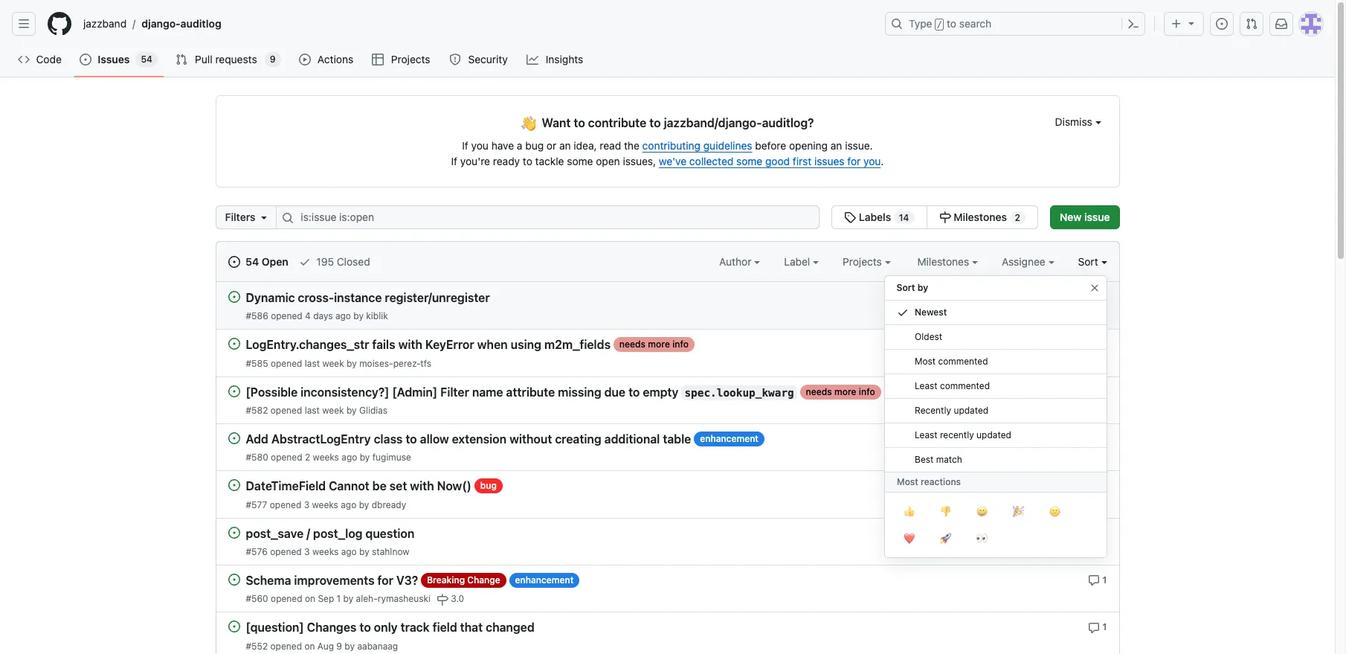 Task type: locate. For each thing, give the bounding box(es) containing it.
opened
[[271, 311, 303, 322], [271, 358, 302, 369], [271, 405, 302, 416], [271, 452, 303, 463], [270, 499, 302, 510], [270, 546, 302, 557], [271, 593, 303, 604], [270, 640, 302, 651]]

needs for [possible inconsistency?] [admin] filter name attribute missing due to empty
[[806, 386, 832, 397]]

54 inside 'link'
[[246, 255, 259, 268]]

sort
[[1079, 255, 1099, 268], [897, 282, 916, 293]]

moises-
[[360, 358, 393, 369]]

2 open issue image from the top
[[228, 527, 240, 538]]

least up best
[[915, 429, 938, 441]]

projects button
[[843, 254, 891, 269]]

1 horizontal spatial sort
[[1079, 255, 1099, 268]]

least
[[915, 380, 938, 391], [915, 429, 938, 441]]

comment image for logentry.changes_str fails with keyerror when using m2m_fields 1 link
[[1088, 339, 1100, 351]]

dismiss button
[[1056, 114, 1102, 129]]

info for logentry.changes_str fails with keyerror when using m2m_fields
[[673, 339, 689, 350]]

issues
[[98, 53, 130, 65]]

triangle down image left search "icon"
[[259, 211, 270, 223]]

commented up recently updated
[[940, 380, 990, 391]]

fails
[[372, 338, 396, 352]]

by down datetimefield cannot be set with now() link
[[359, 499, 369, 510]]

issue opened image inside the "54 open" 'link'
[[228, 256, 240, 268]]

3 1 link from the top
[[1088, 573, 1108, 587]]

weeks up post_save / post_log question link at the bottom
[[312, 499, 338, 510]]

first
[[793, 155, 812, 167]]

add abstractlogentry class to allow extension without creating additional table
[[246, 433, 692, 446]]

0 vertical spatial needs more info
[[620, 339, 689, 350]]

opened down [question]
[[270, 640, 302, 651]]

opened down schema
[[271, 593, 303, 604]]

1 horizontal spatial 54
[[246, 255, 259, 268]]

when
[[477, 338, 508, 352]]

needs more info for [possible inconsistency?] [admin] filter name attribute missing due to empty
[[806, 386, 876, 397]]

1 some from the left
[[567, 155, 593, 167]]

triangle down image
[[1186, 17, 1198, 29], [259, 211, 270, 223]]

1 vertical spatial projects
[[843, 255, 885, 268]]

1 vertical spatial bug
[[480, 480, 497, 491]]

Search all issues text field
[[276, 205, 820, 229]]

/ right type
[[937, 19, 943, 30]]

last up abstractlogentry on the bottom of the page
[[305, 405, 320, 416]]

0 vertical spatial open issue image
[[228, 432, 240, 444]]

/ inside jazzband / django-auditlog
[[133, 17, 136, 30]]

some down before
[[737, 155, 763, 167]]

0 vertical spatial bug
[[526, 139, 544, 152]]

issues,
[[623, 155, 656, 167]]

1 horizontal spatial /
[[307, 527, 310, 540]]

enhancement link down spec.lookup_kwarg
[[694, 432, 765, 446]]

0 vertical spatial with
[[399, 338, 423, 352]]

git pull request image left pull
[[176, 54, 188, 65]]

/ inside type / to search
[[937, 19, 943, 30]]

#582             opened last week by glidias
[[246, 405, 388, 416]]

kiblik link
[[366, 311, 388, 322]]

ago
[[336, 311, 351, 322], [342, 452, 357, 463], [341, 499, 357, 510], [341, 546, 357, 557]]

0 vertical spatial you
[[471, 139, 489, 152]]

1 vertical spatial with
[[410, 480, 434, 493]]

stahlnow
[[372, 546, 410, 557]]

0 horizontal spatial needs more info
[[620, 339, 689, 350]]

14
[[900, 212, 910, 223]]

0 vertical spatial milestones
[[954, 211, 1008, 223]]

using
[[511, 338, 542, 352]]

if up you're
[[462, 139, 469, 152]]

least inside least recently updated link
[[915, 429, 938, 441]]

milestones button
[[918, 254, 979, 269]]

0 vertical spatial more
[[648, 339, 670, 350]]

[admin]
[[393, 385, 438, 399]]

post_log
[[313, 527, 363, 540]]

0 horizontal spatial triangle down image
[[259, 211, 270, 223]]

week up inconsistency?]
[[323, 358, 344, 369]]

#577
[[246, 499, 267, 510]]

none search field containing filters
[[215, 205, 1039, 229]]

0 vertical spatial check image
[[299, 256, 311, 268]]

7 open issue element from the top
[[228, 573, 240, 586]]

an up issues
[[831, 139, 843, 152]]

weeks for abstractlogentry
[[313, 452, 339, 463]]

1 horizontal spatial enhancement
[[700, 433, 759, 444]]

django-auditlog link
[[136, 12, 227, 36]]

9 right aug
[[337, 640, 342, 651]]

sort for sort by
[[897, 282, 916, 293]]

0 vertical spatial last
[[305, 358, 320, 369]]

4 open issue image from the top
[[228, 479, 240, 491]]

by left aleh-
[[343, 593, 354, 604]]

1 vertical spatial enhancement link
[[509, 573, 580, 588]]

3 open issue element from the top
[[228, 384, 240, 397]]

1 vertical spatial commented
[[940, 380, 990, 391]]

sort button
[[1079, 254, 1108, 269]]

some down idea,
[[567, 155, 593, 167]]

you up you're
[[471, 139, 489, 152]]

an right or
[[560, 139, 571, 152]]

2 horizontal spatial issue opened image
[[1217, 18, 1229, 30]]

milestones inside popup button
[[918, 255, 973, 268]]

0 horizontal spatial you
[[471, 139, 489, 152]]

2 vertical spatial issue opened image
[[228, 256, 240, 268]]

1 horizontal spatial git pull request image
[[1246, 18, 1258, 30]]

2 least from the top
[[915, 429, 938, 441]]

you
[[471, 139, 489, 152], [864, 155, 881, 167]]

0 horizontal spatial projects
[[391, 53, 431, 65]]

by down instance
[[354, 311, 364, 322]]

1 link
[[1088, 337, 1108, 351], [1088, 384, 1108, 398], [1088, 573, 1108, 587], [1088, 620, 1108, 634]]

check image down sort by
[[897, 307, 909, 318]]

with up the perez- on the left of the page
[[399, 338, 423, 352]]

filters
[[225, 211, 256, 223]]

weeks down abstractlogentry on the bottom of the page
[[313, 452, 339, 463]]

question
[[366, 527, 415, 540]]

bug link
[[475, 479, 503, 494]]

0 vertical spatial most
[[915, 356, 936, 367]]

opened left 4
[[271, 311, 303, 322]]

0 vertical spatial info
[[673, 339, 689, 350]]

you down issue.
[[864, 155, 881, 167]]

recently updated link
[[885, 399, 1107, 423]]

1 for logentry.changes_str fails with keyerror when using m2m_fields 1 link
[[1103, 339, 1108, 350]]

1 vertical spatial git pull request image
[[176, 54, 188, 65]]

most
[[915, 356, 936, 367], [897, 476, 919, 487]]

sort by menu
[[884, 269, 1108, 570]]

0 vertical spatial least
[[915, 380, 938, 391]]

closed
[[337, 255, 370, 268]]

5 open issue image from the top
[[228, 574, 240, 586]]

1 horizontal spatial needs
[[806, 386, 832, 397]]

0 horizontal spatial issue opened image
[[80, 54, 92, 65]]

0 vertical spatial if
[[462, 139, 469, 152]]

check image inside newest link
[[897, 307, 909, 318]]

on left aug
[[305, 640, 315, 651]]

on inside [question] changes to only track field that changed #552             opened on aug 9 by aabanaag
[[305, 640, 315, 651]]

more for [possible inconsistency?] [admin] filter name attribute missing due to empty
[[835, 386, 857, 397]]

😄
[[977, 504, 988, 519]]

milestone image
[[437, 594, 449, 606]]

breaking
[[427, 574, 465, 586]]

0 horizontal spatial 9
[[270, 54, 276, 65]]

last for [possible inconsistency?] [admin] filter name attribute missing due to empty
[[305, 405, 320, 416]]

that
[[460, 621, 483, 634]]

schema improvements for v3? link
[[246, 574, 418, 587]]

1 vertical spatial last
[[305, 405, 320, 416]]

search image
[[282, 212, 294, 224]]

notifications image
[[1276, 18, 1288, 30]]

read
[[600, 139, 622, 152]]

1 vertical spatial on
[[305, 640, 315, 651]]

1 vertical spatial check image
[[897, 307, 909, 318]]

check image
[[299, 256, 311, 268], [897, 307, 909, 318]]

❤️
[[904, 531, 915, 545]]

sort by
[[897, 282, 929, 293]]

3 down "datetimefield"
[[304, 499, 310, 510]]

bug right now()
[[480, 480, 497, 491]]

comment image
[[1088, 339, 1100, 351], [1087, 480, 1099, 492], [1088, 575, 1100, 587], [1088, 622, 1100, 634]]

1 horizontal spatial more
[[835, 386, 857, 397]]

0 vertical spatial triangle down image
[[1186, 17, 1198, 29]]

now()
[[437, 480, 472, 493]]

pull
[[195, 53, 213, 65]]

1 horizontal spatial 9
[[337, 640, 342, 651]]

1 open issue image from the top
[[228, 291, 240, 303]]

least up recently
[[915, 380, 938, 391]]

1 horizontal spatial projects
[[843, 255, 885, 268]]

6 open issue element from the top
[[228, 526, 240, 538]]

opened down "datetimefield"
[[270, 499, 302, 510]]

weeks for cannot
[[312, 499, 338, 510]]

8 open issue element from the top
[[228, 620, 240, 633]]

with
[[399, 338, 423, 352], [410, 480, 434, 493]]

by left 'moises-'
[[347, 358, 357, 369]]

1 vertical spatial week
[[322, 405, 344, 416]]

3 open issue image from the top
[[228, 385, 240, 397]]

week down inconsistency?]
[[322, 405, 344, 416]]

1 horizontal spatial needs more info link
[[800, 384, 882, 399]]

[possible
[[246, 385, 298, 399]]

open issue image
[[228, 291, 240, 303], [228, 338, 240, 350], [228, 385, 240, 397], [228, 479, 240, 491], [228, 574, 240, 586], [228, 621, 240, 633]]

new issue link
[[1051, 205, 1120, 229]]

recently
[[940, 429, 974, 441]]

open issue image left post_save
[[228, 527, 240, 538]]

1 vertical spatial most
[[897, 476, 919, 487]]

2 open issue element from the top
[[228, 337, 240, 350]]

1 vertical spatial milestones
[[918, 255, 973, 268]]

2 week from the top
[[322, 405, 344, 416]]

sort up newest
[[897, 282, 916, 293]]

schema improvements for v3?
[[246, 574, 418, 587]]

[question] changes to only track field that changed #552             opened on aug 9 by aabanaag
[[246, 621, 535, 651]]

/ inside post_save / post_log question #576             opened 3 weeks ago by stahlnow
[[307, 527, 310, 540]]

1 1 link from the top
[[1088, 337, 1108, 351]]

0 vertical spatial issue opened image
[[1217, 18, 1229, 30]]

aabanaag
[[357, 640, 398, 651]]

opened down the logentry.changes_str
[[271, 358, 302, 369]]

logentry.changes_str fails with keyerror when using m2m_fields
[[246, 338, 611, 352]]

open issue element for [possible inconsistency?] [admin] filter name attribute missing due to empty
[[228, 384, 240, 397]]

table
[[663, 433, 692, 446]]

on left sep
[[305, 593, 316, 604]]

issue element
[[832, 205, 1039, 229]]

sort inside "sort by" menu
[[897, 282, 916, 293]]

list
[[77, 12, 877, 36]]

by up newest
[[918, 282, 929, 293]]

1 horizontal spatial issue opened image
[[228, 256, 240, 268]]

0 vertical spatial commented
[[938, 356, 988, 367]]

check image for 195 closed link
[[299, 256, 311, 268]]

open issue element
[[228, 290, 240, 303], [228, 337, 240, 350], [228, 384, 240, 397], [228, 432, 240, 444], [228, 479, 240, 491], [228, 526, 240, 538], [228, 573, 240, 586], [228, 620, 240, 633]]

3.0 link
[[437, 592, 464, 606]]

git pull request image
[[1246, 18, 1258, 30], [176, 54, 188, 65]]

🎉
[[1013, 504, 1024, 519]]

most down oldest
[[915, 356, 936, 367]]

ago right days
[[336, 311, 351, 322]]

0 vertical spatial git pull request image
[[1246, 18, 1258, 30]]

0 horizontal spatial info
[[673, 339, 689, 350]]

opened down post_save
[[270, 546, 302, 557]]

issue opened image left issues
[[80, 54, 92, 65]]

1 vertical spatial enhancement
[[515, 574, 574, 586]]

projects inside popup button
[[843, 255, 885, 268]]

last for logentry.changes_str fails with keyerror when using m2m_fields
[[305, 358, 320, 369]]

0 vertical spatial needs more info link
[[614, 337, 695, 352]]

0 vertical spatial for
[[848, 155, 861, 167]]

1 link for logentry.changes_str fails with keyerror when using m2m_fields
[[1088, 337, 1108, 351]]

54 left open
[[246, 255, 259, 268]]

#560             opened on sep 1 by aleh-rymasheuski
[[246, 593, 431, 604]]

None search field
[[215, 205, 1039, 229]]

match
[[936, 454, 962, 465]]

0 horizontal spatial needs
[[620, 339, 646, 350]]

/ left "django-"
[[133, 17, 136, 30]]

0 vertical spatial week
[[323, 358, 344, 369]]

for up aleh-rymasheuski link
[[378, 574, 394, 587]]

needs more info link for [possible inconsistency?] [admin] filter name attribute missing due to empty
[[800, 384, 882, 399]]

check image inside 195 closed link
[[299, 256, 311, 268]]

open issue image for [possible inconsistency?] [admin] filter name attribute missing due to empty
[[228, 385, 240, 397]]

some
[[567, 155, 593, 167], [737, 155, 763, 167]]

5 open issue element from the top
[[228, 479, 240, 491]]

week for logentry.changes_str fails with keyerror when using m2m_fields
[[323, 358, 344, 369]]

milestones inside issue element
[[954, 211, 1008, 223]]

homepage image
[[48, 12, 71, 36]]

to right the ready
[[523, 155, 533, 167]]

open issue image for [question] changes to only track field that changed
[[228, 621, 240, 633]]

logentry.changes_str fails with keyerror when using m2m_fields link
[[246, 338, 611, 352]]

for down issue.
[[848, 155, 861, 167]]

to left search
[[947, 17, 957, 30]]

0 horizontal spatial some
[[567, 155, 593, 167]]

1 week from the top
[[323, 358, 344, 369]]

3 down post_save / post_log question link at the bottom
[[304, 546, 310, 557]]

0 horizontal spatial enhancement
[[515, 574, 574, 586]]

1 vertical spatial if
[[451, 155, 458, 167]]

sort up close menu image
[[1079, 255, 1099, 268]]

sort for sort
[[1079, 255, 1099, 268]]

2 last from the top
[[305, 405, 320, 416]]

0 horizontal spatial an
[[560, 139, 571, 152]]

security link
[[444, 48, 515, 71]]

needs for logentry.changes_str fails with keyerror when using m2m_fields
[[620, 339, 646, 350]]

👀 link
[[964, 525, 1000, 552]]

0 horizontal spatial check image
[[299, 256, 311, 268]]

issue opened image left 54 open
[[228, 256, 240, 268]]

0 horizontal spatial more
[[648, 339, 670, 350]]

open issue image for dynamic cross-instance register/unregister
[[228, 291, 240, 303]]

updated down recently updated link
[[977, 429, 1012, 441]]

post_save
[[246, 527, 304, 540]]

🚀 link
[[928, 525, 964, 552]]

3.0
[[451, 593, 464, 604]]

git pull request image left notifications icon
[[1246, 18, 1258, 30]]

1 open issue element from the top
[[228, 290, 240, 303]]

open issue image left add at left
[[228, 432, 240, 444]]

1 horizontal spatial needs more info
[[806, 386, 876, 397]]

with right the set
[[410, 480, 434, 493]]

enhancement down spec.lookup_kwarg
[[700, 433, 759, 444]]

2 some from the left
[[737, 155, 763, 167]]

most commented
[[915, 356, 988, 367]]

6 open issue image from the top
[[228, 621, 240, 633]]

1 vertical spatial needs
[[806, 386, 832, 397]]

1 vertical spatial needs more info
[[806, 386, 876, 397]]

least inside least commented link
[[915, 380, 938, 391]]

new issue
[[1060, 211, 1111, 223]]

check image left 195
[[299, 256, 311, 268]]

0 vertical spatial needs
[[620, 339, 646, 350]]

9 left play image at the top of the page
[[270, 54, 276, 65]]

0 horizontal spatial for
[[378, 574, 394, 587]]

Issues search field
[[276, 205, 820, 229]]

comment image
[[1088, 386, 1100, 398]]

last down the logentry.changes_str
[[305, 358, 320, 369]]

1 vertical spatial 9
[[337, 640, 342, 651]]

tackle
[[536, 155, 564, 167]]

ago down post_log
[[341, 546, 357, 557]]

ago inside dynamic cross-instance register/unregister #586             opened 4 days ago by kiblik
[[336, 311, 351, 322]]

most down best
[[897, 476, 919, 487]]

1 horizontal spatial info
[[859, 386, 876, 397]]

opened inside [question] changes to only track field that changed #552             opened on aug 9 by aabanaag
[[270, 640, 302, 651]]

to right due
[[629, 385, 640, 399]]

/ for jazzband
[[133, 17, 136, 30]]

triangle down image right plus icon
[[1186, 17, 1198, 29]]

1 last from the top
[[305, 358, 320, 369]]

search
[[960, 17, 992, 30]]

bug right a
[[526, 139, 544, 152]]

to left only
[[360, 621, 371, 634]]

1 vertical spatial for
[[378, 574, 394, 587]]

commented up least commented
[[938, 356, 988, 367]]

[possible inconsistency?] [admin] filter name attribute missing due to empty spec.lookup_kwarg
[[246, 385, 795, 399]]

/ left post_log
[[307, 527, 310, 540]]

2 open issue image from the top
[[228, 338, 240, 350]]

by left stahlnow
[[359, 546, 370, 557]]

2 vertical spatial weeks
[[312, 546, 339, 557]]

2 horizontal spatial /
[[937, 19, 943, 30]]

0 horizontal spatial 54
[[141, 54, 153, 65]]

projects down labels
[[843, 255, 885, 268]]

1 vertical spatial needs more info link
[[800, 384, 882, 399]]

1 vertical spatial info
[[859, 386, 876, 397]]

weeks down post_save / post_log question link at the bottom
[[312, 546, 339, 557]]

1 vertical spatial issue opened image
[[80, 54, 92, 65]]

least recently updated link
[[885, 423, 1107, 448]]

contributing
[[643, 139, 701, 152]]

due
[[605, 385, 626, 399]]

requests
[[215, 53, 257, 65]]

0 vertical spatial sort
[[1079, 255, 1099, 268]]

1 vertical spatial weeks
[[312, 499, 338, 510]]

1 vertical spatial least
[[915, 429, 938, 441]]

opened inside dynamic cross-instance register/unregister #586             opened 4 days ago by kiblik
[[271, 311, 303, 322]]

perez-
[[393, 358, 421, 369]]

0 vertical spatial 54
[[141, 54, 153, 65]]

updated up least recently updated
[[954, 405, 989, 416]]

1 vertical spatial more
[[835, 386, 857, 397]]

0 horizontal spatial needs more info link
[[614, 337, 695, 352]]

1 least from the top
[[915, 380, 938, 391]]

1 horizontal spatial an
[[831, 139, 843, 152]]

an
[[560, 139, 571, 152], [831, 139, 843, 152]]

0 horizontal spatial bug
[[480, 480, 497, 491]]

4 open issue element from the top
[[228, 432, 240, 444]]

open issue image
[[228, 432, 240, 444], [228, 527, 240, 538]]

updated
[[954, 405, 989, 416], [977, 429, 1012, 441]]

0 horizontal spatial /
[[133, 17, 136, 30]]

by right aug
[[345, 640, 355, 651]]

2 1 link from the top
[[1088, 384, 1108, 398]]

54 right issues
[[141, 54, 153, 65]]

❤️ link
[[891, 525, 928, 552]]

1 for [possible inconsistency?] [admin] filter name attribute missing due to empty's 1 link
[[1103, 386, 1108, 397]]

0 vertical spatial weeks
[[313, 452, 339, 463]]

oldest
[[915, 331, 943, 342]]

1 vertical spatial triangle down image
[[259, 211, 270, 223]]

more for logentry.changes_str fails with keyerror when using m2m_fields
[[648, 339, 670, 350]]

labels 14
[[857, 211, 910, 223]]

milestones up sort by
[[918, 255, 973, 268]]

to up contributing
[[650, 116, 661, 129]]

to inside if you have a bug or an idea, read the contributing guidelines before opening an issue. if you're ready to tackle some open issues, we've collected some good first issues for you .
[[523, 155, 533, 167]]

😄 link
[[964, 499, 1000, 525]]

54 for 54
[[141, 54, 153, 65]]

1 vertical spatial you
[[864, 155, 881, 167]]

1 horizontal spatial you
[[864, 155, 881, 167]]

guidelines
[[704, 139, 753, 152]]

sort inside sort popup button
[[1079, 255, 1099, 268]]

before
[[756, 139, 787, 152]]

1 open issue image from the top
[[228, 432, 240, 444]]

best
[[915, 454, 934, 465]]

open issue element for post_save / post_log question
[[228, 526, 240, 538]]

open issue image for logentry.changes_str fails with keyerror when using m2m_fields
[[228, 338, 240, 350]]

projects right table image
[[391, 53, 431, 65]]

set
[[390, 480, 407, 493]]

list containing jazzband
[[77, 12, 877, 36]]

week for [possible inconsistency?] [admin] filter name attribute missing due to empty
[[322, 405, 344, 416]]

2 on from the top
[[305, 640, 315, 651]]

3 inside post_save / post_log question #576             opened 3 weeks ago by stahlnow
[[304, 546, 310, 557]]

195 closed link
[[299, 254, 370, 269]]

if left you're
[[451, 155, 458, 167]]

issue opened image
[[1217, 18, 1229, 30], [80, 54, 92, 65], [228, 256, 240, 268]]

track
[[401, 621, 430, 634]]

add
[[246, 433, 269, 446]]

by
[[918, 282, 929, 293], [354, 311, 364, 322], [347, 358, 357, 369], [347, 405, 357, 416], [360, 452, 370, 463], [359, 499, 369, 510], [359, 546, 370, 557], [343, 593, 354, 604], [345, 640, 355, 651]]

enhancement up changed
[[515, 574, 574, 586]]

commented
[[938, 356, 988, 367], [940, 380, 990, 391]]

labels
[[859, 211, 892, 223]]

1 vertical spatial 54
[[246, 255, 259, 268]]

issue opened image right plus icon
[[1217, 18, 1229, 30]]

milestones right milestone icon
[[954, 211, 1008, 223]]

1 horizontal spatial enhancement link
[[694, 432, 765, 446]]

1 horizontal spatial if
[[462, 139, 469, 152]]

0 vertical spatial updated
[[954, 405, 989, 416]]

enhancement link up changed
[[509, 573, 580, 588]]



Task type: vqa. For each thing, say whether or not it's contained in the screenshot.
"Blog" "link"
no



Task type: describe. For each thing, give the bounding box(es) containing it.
or
[[547, 139, 557, 152]]

triangle down image inside filters popup button
[[259, 211, 270, 223]]

glidias link
[[359, 405, 388, 416]]

#576
[[246, 546, 268, 557]]

ago down cannot
[[341, 499, 357, 510]]

/ for post_save
[[307, 527, 310, 540]]

sep
[[318, 593, 334, 604]]

check image for newest link
[[897, 307, 909, 318]]

code image
[[18, 54, 30, 65]]

54 for 54 open
[[246, 255, 259, 268]]

only
[[374, 621, 398, 634]]

9 inside [question] changes to only track field that changed #552             opened on aug 9 by aabanaag
[[337, 640, 342, 651]]

1 vertical spatial updated
[[977, 429, 1012, 441]]

projects link
[[366, 48, 438, 71]]

bug inside if you have a bug or an idea, read the contributing guidelines before opening an issue. if you're ready to tackle some open issues, we've collected some good first issues for you .
[[526, 139, 544, 152]]

👀
[[977, 531, 988, 545]]

milestone image
[[939, 211, 951, 223]]

4 1 link from the top
[[1088, 620, 1108, 634]]

by inside menu
[[918, 282, 929, 293]]

play image
[[299, 54, 311, 65]]

assignee button
[[1002, 254, 1055, 269]]

open issue element for schema improvements for v3?
[[228, 573, 240, 586]]

open issue element for [question] changes to only track field that changed
[[228, 620, 240, 633]]

🚀
[[940, 531, 951, 545]]

jazzband link
[[77, 12, 133, 36]]

jazzband / django-auditlog
[[83, 17, 221, 30]]

newest
[[915, 307, 947, 318]]

opened down [possible at the bottom left
[[271, 405, 302, 416]]

0 horizontal spatial git pull request image
[[176, 54, 188, 65]]

open issue element for dynamic cross-instance register/unregister
[[228, 290, 240, 303]]

dbready
[[372, 499, 406, 510]]

open issue image for schema improvements for v3?
[[228, 574, 240, 586]]

comment image for fourth 1 link from the top of the page
[[1088, 622, 1100, 634]]

commented for most commented
[[938, 356, 988, 367]]

needs more info link for logentry.changes_str fails with keyerror when using m2m_fields
[[614, 337, 695, 352]]

register/unregister
[[385, 291, 490, 305]]

oldest link
[[885, 325, 1107, 350]]

by inside dynamic cross-instance register/unregister #586             opened 4 days ago by kiblik
[[354, 311, 364, 322]]

milestones for milestones 2
[[954, 211, 1008, 223]]

👍 link
[[891, 499, 928, 525]]

2 inside milestones 2
[[1015, 212, 1021, 223]]

info for [possible inconsistency?] [admin] filter name attribute missing due to empty
[[859, 386, 876, 397]]

best match link
[[885, 448, 1107, 473]]

best match
[[915, 454, 962, 465]]

rymasheuski
[[378, 593, 431, 604]]

0 vertical spatial 9
[[270, 54, 276, 65]]

#580
[[246, 452, 268, 463]]

command palette image
[[1128, 18, 1140, 30]]

issue opened image for git pull request icon to the top
[[1217, 18, 1229, 30]]

🎉 link
[[1000, 499, 1037, 525]]

[question] changes to only track field that changed link
[[246, 621, 535, 634]]

actions link
[[293, 48, 360, 71]]

recently
[[915, 405, 951, 416]]

0 horizontal spatial if
[[451, 155, 458, 167]]

open issue image for add abstractlogentry class to allow extension without creating additional table
[[228, 432, 240, 444]]

1 horizontal spatial triangle down image
[[1186, 17, 1198, 29]]

by inside post_save / post_log question #576             opened 3 weeks ago by stahlnow
[[359, 546, 370, 557]]

security
[[468, 53, 508, 65]]

commented for least commented
[[940, 380, 990, 391]]

by inside [question] changes to only track field that changed #552             opened on aug 9 by aabanaag
[[345, 640, 355, 651]]

😕 link
[[1037, 499, 1073, 525]]

insights link
[[521, 48, 591, 71]]

moises-perez-tfs link
[[360, 358, 432, 369]]

0 vertical spatial enhancement link
[[694, 432, 765, 446]]

needs more info for logentry.changes_str fails with keyerror when using m2m_fields
[[620, 339, 689, 350]]

issue
[[1085, 211, 1111, 223]]

close menu image
[[1089, 282, 1101, 294]]

datetimefield
[[246, 480, 326, 493]]

most commented link
[[885, 350, 1107, 374]]

2 an from the left
[[831, 139, 843, 152]]

field
[[433, 621, 457, 634]]

#582
[[246, 405, 268, 416]]

0 vertical spatial 3
[[304, 499, 310, 510]]

open issue element for datetimefield cannot be set with now()
[[228, 479, 240, 491]]

issue opened image for the leftmost git pull request icon
[[80, 54, 92, 65]]

open
[[262, 255, 289, 268]]

tag image
[[845, 211, 857, 223]]

0 horizontal spatial enhancement link
[[509, 573, 580, 588]]

instance
[[334, 291, 382, 305]]

to inside [question] changes to only track field that changed #552             opened on aug 9 by aabanaag
[[360, 621, 371, 634]]

days
[[313, 311, 333, 322]]

2 link
[[1087, 432, 1108, 444]]

abstractlogentry
[[271, 433, 371, 446]]

most reactions
[[897, 476, 961, 487]]

the
[[624, 139, 640, 152]]

table image
[[372, 54, 384, 65]]

.
[[881, 155, 884, 167]]

milestones for milestones
[[918, 255, 973, 268]]

comment image for 1 link for schema improvements for v3?
[[1088, 575, 1100, 587]]

jazzband/django-
[[664, 116, 762, 129]]

insights
[[546, 53, 584, 65]]

opened inside post_save / post_log question #576             opened 3 weeks ago by stahlnow
[[270, 546, 302, 557]]

#580             opened 2 weeks ago by fugimuse
[[246, 452, 411, 463]]

most for most commented
[[915, 356, 936, 367]]

least commented
[[915, 380, 990, 391]]

#560
[[246, 593, 268, 604]]

ago up cannot
[[342, 452, 357, 463]]

have
[[492, 139, 514, 152]]

by left the fugimuse link
[[360, 452, 370, 463]]

👋 want to contribute to jazzband/django-auditlog?
[[521, 113, 815, 133]]

weeks inside post_save / post_log question #576             opened 3 weeks ago by stahlnow
[[312, 546, 339, 557]]

auditlog?
[[762, 116, 815, 129]]

aabanaag link
[[357, 640, 398, 651]]

idea,
[[574, 139, 597, 152]]

least commented link
[[885, 374, 1107, 399]]

open issue image for datetimefield cannot be set with now()
[[228, 479, 240, 491]]

opened up "datetimefield"
[[271, 452, 303, 463]]

open issue element for add abstractlogentry class to allow extension without creating additional table
[[228, 432, 240, 444]]

code link
[[12, 48, 68, 71]]

graph image
[[527, 54, 539, 65]]

ago inside post_save / post_log question #576             opened 3 weeks ago by stahlnow
[[341, 546, 357, 557]]

least for least commented
[[915, 380, 938, 391]]

#577             opened 3 weeks ago by dbready
[[246, 499, 406, 510]]

plus image
[[1171, 18, 1183, 30]]

extension
[[452, 433, 507, 446]]

by down inconsistency?]
[[347, 405, 357, 416]]

0 vertical spatial enhancement
[[700, 433, 759, 444]]

most for most reactions
[[897, 476, 919, 487]]

issue.
[[845, 139, 873, 152]]

to right class at the left bottom of the page
[[406, 433, 417, 446]]

54 open
[[243, 255, 289, 268]]

to right "want"
[[574, 116, 585, 129]]

filter
[[441, 385, 469, 399]]

recently updated
[[915, 405, 989, 416]]

1 an from the left
[[560, 139, 571, 152]]

want
[[542, 116, 571, 129]]

for inside if you have a bug or an idea, read the contributing guidelines before opening an issue. if you're ready to tackle some open issues, we've collected some good first issues for you .
[[848, 155, 861, 167]]

spec.lookup_kwarg
[[685, 387, 795, 399]]

newest link
[[885, 301, 1107, 325]]

/ for type
[[937, 19, 943, 30]]

least for least recently updated
[[915, 429, 938, 441]]

m2m_fields
[[545, 338, 611, 352]]

#585             opened last week by moises-perez-tfs
[[246, 358, 432, 369]]

[question]
[[246, 621, 304, 634]]

inconsistency?]
[[301, 385, 390, 399]]

1 link for schema improvements for v3?
[[1088, 573, 1108, 587]]

0 vertical spatial projects
[[391, 53, 431, 65]]

1 on from the top
[[305, 593, 316, 604]]

#552
[[246, 640, 268, 651]]

1 for fourth 1 link from the top of the page
[[1103, 621, 1108, 633]]

open issue image for post_save / post_log question
[[228, 527, 240, 538]]

open
[[596, 155, 620, 167]]

shield image
[[449, 54, 461, 65]]

😕
[[1050, 504, 1061, 519]]

ready
[[493, 155, 520, 167]]

author
[[720, 255, 755, 268]]

fugimuse link
[[373, 452, 411, 463]]

label
[[784, 255, 813, 268]]

open issue element for logentry.changes_str fails with keyerror when using m2m_fields
[[228, 337, 240, 350]]

add abstractlogentry class to allow extension without creating additional table link
[[246, 433, 692, 446]]

👍
[[904, 504, 915, 519]]

author button
[[720, 254, 761, 269]]

1 for 1 link for schema improvements for v3?
[[1103, 574, 1108, 586]]

1 link for [possible inconsistency?] [admin] filter name attribute missing due to empty
[[1088, 384, 1108, 398]]



